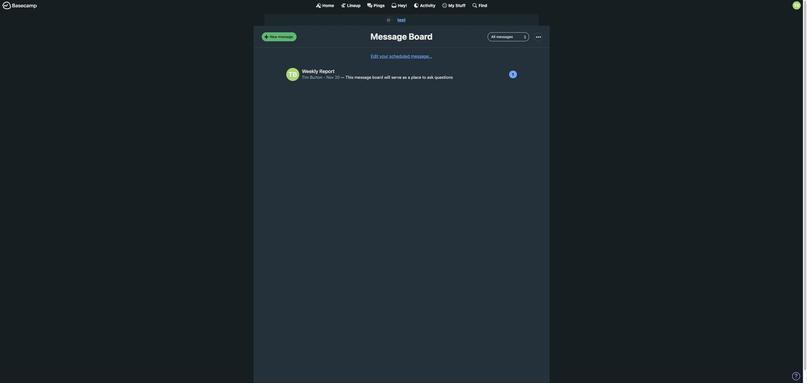 Task type: describe. For each thing, give the bounding box(es) containing it.
message inside weekly report tim burton • nov 20 —           this message board will serve as a place to ask questions
[[355, 75, 371, 80]]

edit
[[371, 54, 379, 59]]

0 horizontal spatial message
[[278, 35, 293, 39]]

lineup
[[347, 3, 361, 8]]

20
[[335, 75, 340, 80]]

find button
[[472, 3, 487, 8]]

nov 20 element
[[327, 75, 340, 80]]

edit your scheduled message… link
[[371, 53, 432, 60]]

my
[[449, 3, 455, 8]]

1 link
[[509, 71, 517, 78]]

test link
[[398, 17, 406, 22]]

report
[[320, 69, 335, 74]]

new message
[[270, 35, 293, 39]]

switch accounts image
[[2, 1, 37, 10]]

home
[[323, 3, 334, 8]]

find
[[479, 3, 487, 8]]

stuff
[[456, 3, 466, 8]]

my stuff
[[449, 3, 466, 8]]

weekly report tim burton • nov 20 —           this message board will serve as a place to ask questions
[[302, 69, 453, 80]]

weekly
[[302, 69, 318, 74]]

pings button
[[367, 3, 385, 8]]

serve
[[392, 75, 402, 80]]

your
[[380, 54, 388, 59]]

pings
[[374, 3, 385, 8]]

place
[[411, 75, 422, 80]]

to
[[423, 75, 426, 80]]

this
[[346, 75, 354, 80]]

my stuff button
[[442, 3, 466, 8]]



Task type: locate. For each thing, give the bounding box(es) containing it.
activity
[[420, 3, 436, 8]]

message right new
[[278, 35, 293, 39]]

message board
[[371, 31, 433, 42]]

board
[[409, 31, 433, 42]]

activity link
[[414, 3, 436, 8]]

questions
[[435, 75, 453, 80]]

lineup link
[[341, 3, 361, 8]]

test
[[398, 17, 406, 22]]

message…
[[411, 54, 432, 59]]

•
[[324, 75, 326, 80]]

will
[[384, 75, 390, 80]]

a
[[408, 75, 410, 80]]

as
[[403, 75, 407, 80]]

1 horizontal spatial tim burton image
[[793, 1, 801, 10]]

main element
[[0, 0, 803, 11]]

1
[[512, 72, 514, 77]]

edit your scheduled message…
[[371, 54, 432, 59]]

message right this
[[355, 75, 371, 80]]

0 vertical spatial tim burton image
[[793, 1, 801, 10]]

message
[[278, 35, 293, 39], [355, 75, 371, 80]]

board
[[373, 75, 383, 80]]

tim burton image
[[793, 1, 801, 10], [286, 68, 299, 81]]

hey!
[[398, 3, 407, 8]]

1 vertical spatial message
[[355, 75, 371, 80]]

—
[[341, 75, 345, 80]]

tim burton image inside 'main' element
[[793, 1, 801, 10]]

1 horizontal spatial message
[[355, 75, 371, 80]]

tim
[[302, 75, 309, 80]]

nov
[[327, 75, 334, 80]]

0 horizontal spatial tim burton image
[[286, 68, 299, 81]]

scheduled
[[390, 54, 410, 59]]

hey! button
[[391, 3, 407, 8]]

burton
[[310, 75, 323, 80]]

ask
[[427, 75, 434, 80]]

1 vertical spatial tim burton image
[[286, 68, 299, 81]]

message
[[371, 31, 407, 42]]

0 vertical spatial message
[[278, 35, 293, 39]]

new
[[270, 35, 277, 39]]

new message link
[[262, 33, 297, 41]]

home link
[[316, 3, 334, 8]]



Task type: vqa. For each thing, say whether or not it's contained in the screenshot.
to
yes



